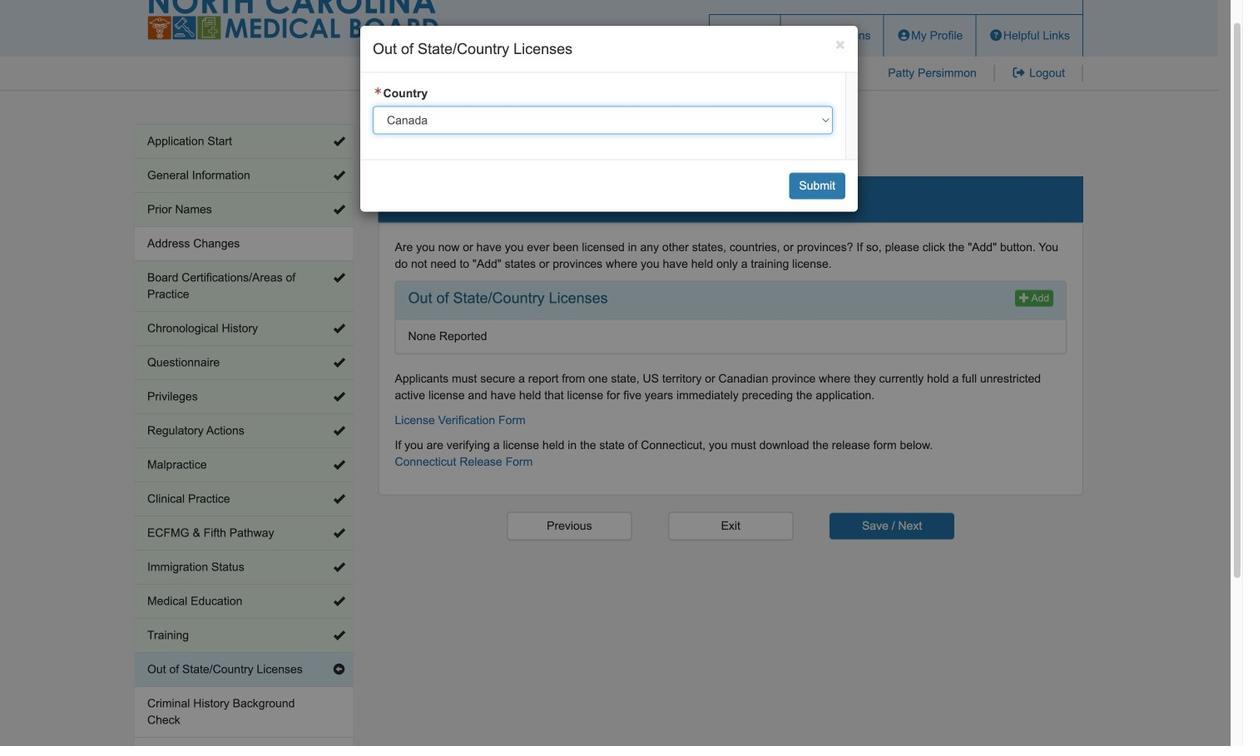 Task type: describe. For each thing, give the bounding box(es) containing it.
6 ok image from the top
[[333, 459, 345, 471]]

1 ok image from the top
[[333, 204, 345, 216]]

circle arrow left image
[[333, 664, 345, 676]]

plus image
[[1020, 293, 1030, 303]]

north carolina medical board logo image
[[147, 0, 439, 40]]

sign out image
[[1012, 67, 1027, 79]]

4 ok image from the top
[[333, 494, 345, 505]]

user circle image
[[897, 30, 911, 41]]

7 ok image from the top
[[333, 596, 345, 608]]

1 ok image from the top
[[333, 136, 345, 147]]



Task type: locate. For each thing, give the bounding box(es) containing it.
ok image
[[333, 204, 345, 216], [333, 357, 345, 369], [333, 391, 345, 403], [333, 494, 345, 505], [333, 528, 345, 539], [333, 562, 345, 573], [333, 596, 345, 608]]

ok image
[[333, 136, 345, 147], [333, 170, 345, 181], [333, 272, 345, 284], [333, 323, 345, 335], [333, 425, 345, 437], [333, 459, 345, 471], [333, 630, 345, 642]]

2 ok image from the top
[[333, 357, 345, 369]]

question circle image
[[989, 30, 1004, 41]]

2 ok image from the top
[[333, 170, 345, 181]]

3 ok image from the top
[[333, 272, 345, 284]]

4 ok image from the top
[[333, 323, 345, 335]]

7 ok image from the top
[[333, 630, 345, 642]]

None button
[[507, 512, 632, 540], [669, 512, 793, 540], [507, 512, 632, 540], [669, 512, 793, 540]]

3 ok image from the top
[[333, 391, 345, 403]]

5 ok image from the top
[[333, 528, 345, 539]]

6 ok image from the top
[[333, 562, 345, 573]]

5 ok image from the top
[[333, 425, 345, 437]]

None submit
[[789, 173, 846, 200], [830, 513, 955, 540], [789, 173, 846, 200], [830, 513, 955, 540]]

fw image
[[373, 87, 383, 95]]



Task type: vqa. For each thing, say whether or not it's contained in the screenshot.
4th ok icon from the bottom
yes



